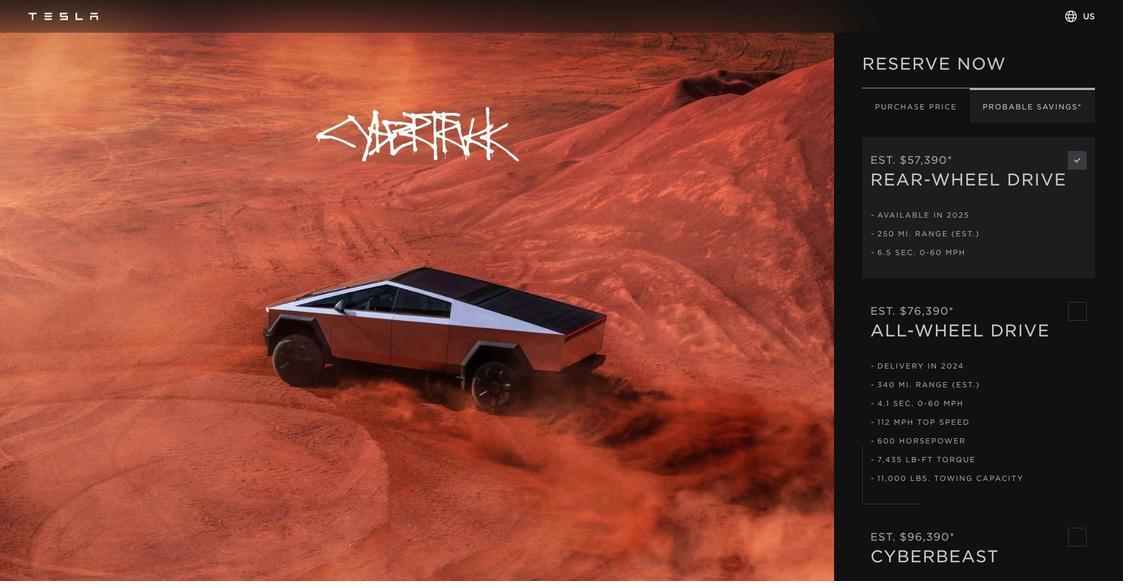 Task type: vqa. For each thing, say whether or not it's contained in the screenshot.
globe ICON
yes



Task type: locate. For each thing, give the bounding box(es) containing it.
tab list tab list
[[863, 88, 1096, 123]]

globe image
[[1065, 9, 1079, 23]]

None checkbox
[[1069, 151, 1087, 170]]

None checkbox
[[1069, 302, 1087, 321], [1069, 528, 1087, 547], [1069, 302, 1087, 321], [1069, 528, 1087, 547]]

tesla logo image
[[28, 9, 98, 23]]



